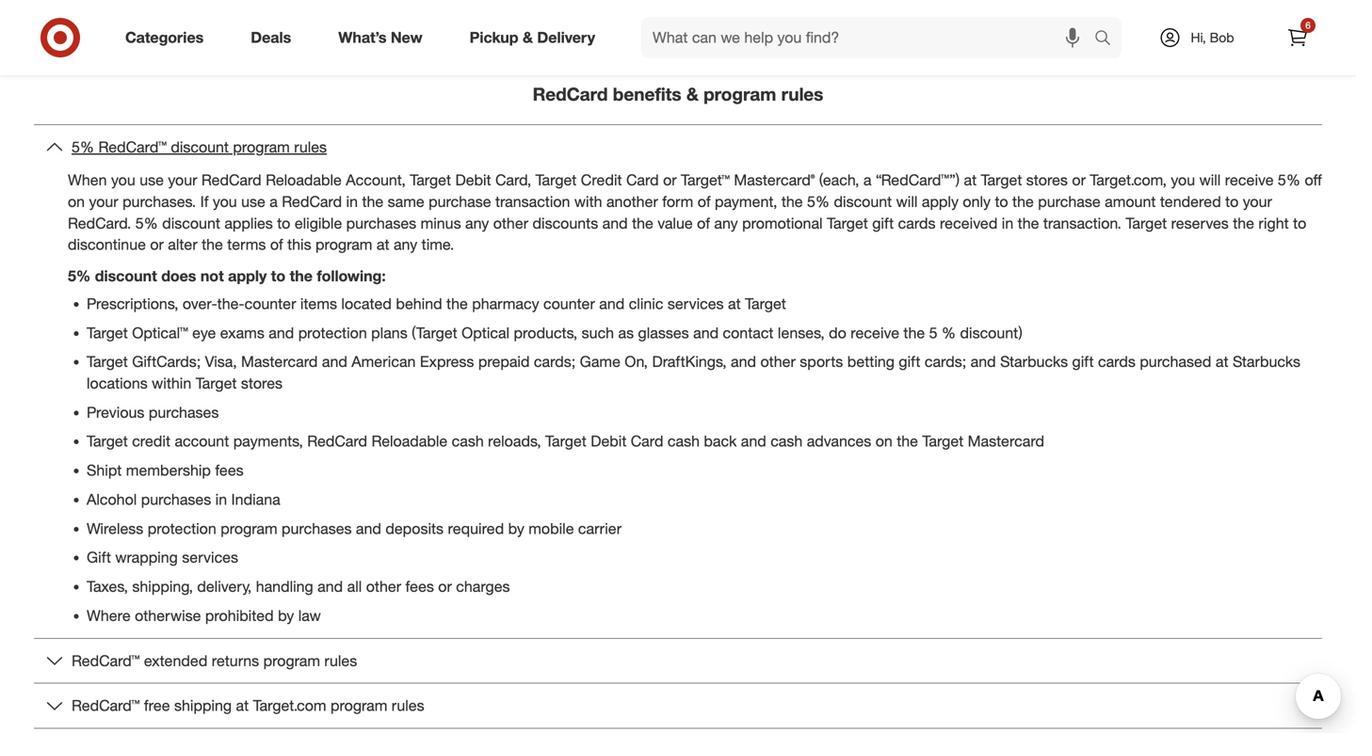 Task type: locate. For each thing, give the bounding box(es) containing it.
0 vertical spatial debit
[[455, 171, 491, 189]]

and left american
[[322, 353, 347, 371]]

1 horizontal spatial protection
[[298, 324, 367, 342]]

5% down discontinue
[[68, 267, 91, 285]]

over-
[[183, 295, 217, 313]]

following:
[[317, 267, 386, 285]]

mastercard
[[241, 353, 318, 371], [968, 433, 1045, 451]]

counter up exams
[[245, 295, 296, 313]]

on down when
[[68, 193, 85, 211]]

the up (target
[[447, 295, 468, 313]]

by left mobile
[[508, 520, 525, 538]]

2 horizontal spatial any
[[714, 214, 738, 232]]

prohibited
[[205, 607, 274, 625]]

0 vertical spatial redcard™
[[98, 138, 167, 156]]

2 cards; from the left
[[925, 353, 967, 371]]

all
[[347, 578, 362, 596]]

2 vertical spatial other
[[366, 578, 401, 596]]

mobile
[[529, 520, 574, 538]]

alcohol
[[87, 491, 137, 509]]

back
[[704, 433, 737, 451]]

and down discount)
[[971, 353, 996, 371]]

0 horizontal spatial gift
[[873, 214, 894, 232]]

use up applies
[[241, 193, 266, 211]]

redcard™ extended returns program rules
[[72, 652, 357, 671]]

prepaid
[[478, 353, 530, 371]]

will down the "redcard™")
[[897, 193, 918, 211]]

betting
[[848, 353, 895, 371]]

your up "purchases."
[[168, 171, 197, 189]]

2 horizontal spatial gift
[[1073, 353, 1094, 371]]

0 horizontal spatial on
[[68, 193, 85, 211]]

only
[[963, 193, 991, 211]]

applies
[[225, 214, 273, 232]]

1 cards; from the left
[[534, 353, 576, 371]]

0 horizontal spatial mastercard
[[241, 353, 318, 371]]

"redcard™")
[[876, 171, 960, 189]]

2 vertical spatial redcard™
[[72, 697, 140, 716]]

when
[[68, 171, 107, 189]]

other inside when you use your redcard reloadable account, target debit card, target credit card or target™ mastercard® (each, a "redcard™") at target stores or target.com, you will receive 5% off on your purchases. if you use a redcard in the same purchase transaction with another form of payment, the 5% discount will apply only to the purchase amount tendered to your redcard. 5% discount applies to eligible purchases minus any other discounts and the value of any promotional target gift cards received in the transaction. target reserves the right to discontinue or alter the terms of this program at any time.
[[493, 214, 529, 232]]

1 horizontal spatial fees
[[406, 578, 434, 596]]

2 horizontal spatial cash
[[771, 433, 803, 451]]

starbucks down discount)
[[1001, 353, 1068, 371]]

redcard™ down where
[[72, 652, 140, 671]]

fees down deposits
[[406, 578, 434, 596]]

1 vertical spatial card
[[631, 433, 664, 451]]

redcard.
[[68, 214, 131, 232]]

1 horizontal spatial gift
[[899, 353, 921, 371]]

cards inside when you use your redcard reloadable account, target debit card, target credit card or target™ mastercard® (each, a "redcard™") at target stores or target.com, you will receive 5% off on your purchases. if you use a redcard in the same purchase transaction with another form of payment, the 5% discount will apply only to the purchase amount tendered to your redcard. 5% discount applies to eligible purchases minus any other discounts and the value of any promotional target gift cards received in the transaction. target reserves the right to discontinue or alter the terms of this program at any time.
[[898, 214, 936, 232]]

& right benefits on the top
[[687, 83, 699, 105]]

cash left the 'advances'
[[771, 433, 803, 451]]

time.
[[422, 236, 454, 254]]

your
[[168, 171, 197, 189], [89, 193, 118, 211], [1243, 193, 1273, 211]]

clinic
[[629, 295, 664, 313]]

stores up transaction.
[[1027, 171, 1068, 189]]

of left the this
[[270, 236, 283, 254]]

the down another
[[632, 214, 654, 232]]

1 horizontal spatial receive
[[1225, 171, 1274, 189]]

3 cash from the left
[[771, 433, 803, 451]]

target
[[410, 171, 451, 189], [536, 171, 577, 189], [981, 171, 1023, 189], [827, 214, 868, 232], [1126, 214, 1167, 232], [745, 295, 786, 313], [87, 324, 128, 342], [87, 353, 128, 371], [196, 374, 237, 393], [87, 433, 128, 451], [546, 433, 587, 451], [923, 433, 964, 451]]

program up target.com
[[263, 652, 320, 671]]

1 horizontal spatial stores
[[1027, 171, 1068, 189]]

and inside when you use your redcard reloadable account, target debit card, target credit card or target™ mastercard® (each, a "redcard™") at target stores or target.com, you will receive 5% off on your purchases. if you use a redcard in the same purchase transaction with another form of payment, the 5% discount will apply only to the purchase amount tendered to your redcard. 5% discount applies to eligible purchases minus any other discounts and the value of any promotional target gift cards received in the transaction. target reserves the right to discontinue or alter the terms of this program at any time.
[[603, 214, 628, 232]]

cash left reloads,
[[452, 433, 484, 451]]

1 horizontal spatial starbucks
[[1233, 353, 1301, 371]]

or left the charges
[[438, 578, 452, 596]]

1 vertical spatial protection
[[148, 520, 216, 538]]

categories
[[125, 28, 204, 47]]

cards; down %
[[925, 353, 967, 371]]

receive up right
[[1225, 171, 1274, 189]]

1 vertical spatial will
[[897, 193, 918, 211]]

1 vertical spatial stores
[[241, 374, 283, 393]]

as
[[619, 324, 634, 342]]

0 horizontal spatial will
[[897, 193, 918, 211]]

on inside when you use your redcard reloadable account, target debit card, target credit card or target™ mastercard® (each, a "redcard™") at target stores or target.com, you will receive 5% off on your purchases. if you use a redcard in the same purchase transaction with another form of payment, the 5% discount will apply only to the purchase amount tendered to your redcard. 5% discount applies to eligible purchases minus any other discounts and the value of any promotional target gift cards received in the transaction. target reserves the right to discontinue or alter the terms of this program at any time.
[[68, 193, 85, 211]]

0 vertical spatial services
[[668, 295, 724, 313]]

redcard™ left free
[[72, 697, 140, 716]]

reloadable for account,
[[266, 171, 342, 189]]

program
[[704, 83, 777, 105], [233, 138, 290, 156], [316, 236, 373, 254], [221, 520, 278, 538], [263, 652, 320, 671], [331, 697, 388, 716]]

transaction.
[[1044, 214, 1122, 232]]

0 horizontal spatial by
[[278, 607, 294, 625]]

services up delivery,
[[182, 549, 238, 567]]

program up following:
[[316, 236, 373, 254]]

debit down game
[[591, 433, 627, 451]]

0 horizontal spatial cards;
[[534, 353, 576, 371]]

apply down the "redcard™")
[[922, 193, 959, 211]]

purchase up 'minus'
[[429, 193, 491, 211]]

0 horizontal spatial any
[[394, 236, 418, 254]]

What can we help you find? suggestions appear below search field
[[642, 17, 1099, 58]]

1 vertical spatial apply
[[228, 267, 267, 285]]

at inside dropdown button
[[236, 697, 249, 716]]

the right alter
[[202, 236, 223, 254]]

american
[[352, 353, 416, 371]]

discount up prescriptions,
[[95, 267, 157, 285]]

what's new link
[[322, 17, 446, 58]]

items
[[300, 295, 337, 313]]

1 horizontal spatial apply
[[922, 193, 959, 211]]

debit inside when you use your redcard reloadable account, target debit card, target credit card or target™ mastercard® (each, a "redcard™") at target stores or target.com, you will receive 5% off on your purchases. if you use a redcard in the same purchase transaction with another form of payment, the 5% discount will apply only to the purchase amount tendered to your redcard. 5% discount applies to eligible purchases minus any other discounts and the value of any promotional target gift cards received in the transaction. target reserves the right to discontinue or alter the terms of this program at any time.
[[455, 171, 491, 189]]

1 horizontal spatial cards;
[[925, 353, 967, 371]]

and up such
[[599, 295, 625, 313]]

0 vertical spatial mastercard
[[241, 353, 318, 371]]

0 horizontal spatial your
[[89, 193, 118, 211]]

in right received
[[1002, 214, 1014, 232]]

where otherwise prohibited by law
[[87, 607, 321, 625]]

1 vertical spatial cards
[[1098, 353, 1136, 371]]

stores down exams
[[241, 374, 283, 393]]

cards down the "redcard™")
[[898, 214, 936, 232]]

this
[[287, 236, 311, 254]]

1 vertical spatial mastercard
[[968, 433, 1045, 451]]

at up following:
[[377, 236, 390, 254]]

1 vertical spatial in
[[1002, 214, 1014, 232]]

0 horizontal spatial debit
[[455, 171, 491, 189]]

0 vertical spatial apply
[[922, 193, 959, 211]]

0 horizontal spatial cash
[[452, 433, 484, 451]]

redcard™ free shipping at target.com program rules
[[72, 697, 425, 716]]

exams
[[220, 324, 265, 342]]

card inside when you use your redcard reloadable account, target debit card, target credit card or target™ mastercard® (each, a "redcard™") at target stores or target.com, you will receive 5% off on your purchases. if you use a redcard in the same purchase transaction with another form of payment, the 5% discount will apply only to the purchase amount tendered to your redcard. 5% discount applies to eligible purchases minus any other discounts and the value of any promotional target gift cards received in the transaction. target reserves the right to discontinue or alter the terms of this program at any time.
[[627, 171, 659, 189]]

received
[[940, 214, 998, 232]]

target credit account payments, redcard reloadable cash reloads, target debit card cash back and cash advances on the target mastercard
[[87, 433, 1045, 451]]

taxes,
[[87, 578, 128, 596]]

visa,
[[205, 353, 237, 371]]

0 horizontal spatial services
[[182, 549, 238, 567]]

1 horizontal spatial cards
[[1098, 353, 1136, 371]]

will up tendered
[[1200, 171, 1221, 189]]

discontinue
[[68, 236, 146, 254]]

1 vertical spatial a
[[270, 193, 278, 211]]

other
[[493, 214, 529, 232], [761, 353, 796, 371], [366, 578, 401, 596]]

any right 'minus'
[[465, 214, 489, 232]]

5% redcard™ discount program rules
[[72, 138, 327, 156]]

2 counter from the left
[[544, 295, 595, 313]]

you right when
[[111, 171, 135, 189]]

mastercard®
[[734, 171, 815, 189]]

pickup
[[470, 28, 519, 47]]

gift right betting
[[899, 353, 921, 371]]

of right value
[[697, 214, 710, 232]]

use up "purchases."
[[140, 171, 164, 189]]

on right the 'advances'
[[876, 433, 893, 451]]

0 vertical spatial reloadable
[[266, 171, 342, 189]]

0 vertical spatial by
[[508, 520, 525, 538]]

in
[[346, 193, 358, 211], [1002, 214, 1014, 232], [215, 491, 227, 509]]

purchase
[[429, 193, 491, 211], [1038, 193, 1101, 211]]

such
[[582, 324, 614, 342]]

at right shipping
[[236, 697, 249, 716]]

credit
[[132, 433, 171, 451]]

1 vertical spatial on
[[876, 433, 893, 451]]

0 horizontal spatial cards
[[898, 214, 936, 232]]

debit left card, on the left of page
[[455, 171, 491, 189]]

you up tendered
[[1171, 171, 1196, 189]]

handling
[[256, 578, 313, 596]]

counter
[[245, 295, 296, 313], [544, 295, 595, 313]]

shipping,
[[132, 578, 193, 596]]

2 horizontal spatial your
[[1243, 193, 1273, 211]]

reloadable inside when you use your redcard reloadable account, target debit card, target credit card or target™ mastercard® (each, a "redcard™") at target stores or target.com, you will receive 5% off on your purchases. if you use a redcard in the same purchase transaction with another form of payment, the 5% discount will apply only to the purchase amount tendered to your redcard. 5% discount applies to eligible purchases minus any other discounts and the value of any promotional target gift cards received in the transaction. target reserves the right to discontinue or alter the terms of this program at any time.
[[266, 171, 342, 189]]

reloadable down american
[[372, 433, 448, 451]]

1 vertical spatial redcard™
[[72, 652, 140, 671]]

0 vertical spatial other
[[493, 214, 529, 232]]

gift inside when you use your redcard reloadable account, target debit card, target credit card or target™ mastercard® (each, a "redcard™") at target stores or target.com, you will receive 5% off on your purchases. if you use a redcard in the same purchase transaction with another form of payment, the 5% discount will apply only to the purchase amount tendered to your redcard. 5% discount applies to eligible purchases minus any other discounts and the value of any promotional target gift cards received in the transaction. target reserves the right to discontinue or alter the terms of this program at any time.
[[873, 214, 894, 232]]

target optical™ eye exams and protection plans (target optical products, such as glasses and contact lenses, do receive the 5 % discount)
[[87, 324, 1023, 342]]

rules for redcard™ extended returns program rules
[[324, 652, 357, 671]]

0 horizontal spatial counter
[[245, 295, 296, 313]]

deals link
[[235, 17, 315, 58]]

redcard down delivery
[[533, 83, 608, 105]]

contact
[[723, 324, 774, 342]]

redcard
[[533, 83, 608, 105], [201, 171, 262, 189], [282, 193, 342, 211], [307, 433, 367, 451]]

1 vertical spatial receive
[[851, 324, 900, 342]]

0 horizontal spatial reloadable
[[266, 171, 342, 189]]

0 vertical spatial card
[[627, 171, 659, 189]]

2 horizontal spatial other
[[761, 353, 796, 371]]

by left law
[[278, 607, 294, 625]]

0 horizontal spatial you
[[111, 171, 135, 189]]

5% redcard™ discount program rules button
[[34, 125, 1323, 170]]

the up promotional
[[782, 193, 803, 211]]

does
[[161, 267, 196, 285]]

5% down "purchases."
[[135, 214, 158, 232]]

&
[[523, 28, 533, 47], [687, 83, 699, 105]]

1 cash from the left
[[452, 433, 484, 451]]

shipt
[[87, 462, 122, 480]]

other right all
[[366, 578, 401, 596]]

hi, bob
[[1191, 29, 1235, 46]]

1 vertical spatial &
[[687, 83, 699, 105]]

1 horizontal spatial a
[[864, 171, 872, 189]]

glasses
[[638, 324, 689, 342]]

redcard™ up when
[[98, 138, 167, 156]]

0 vertical spatial &
[[523, 28, 533, 47]]

0 horizontal spatial purchase
[[429, 193, 491, 211]]

0 horizontal spatial stores
[[241, 374, 283, 393]]

target.com,
[[1090, 171, 1167, 189]]

0 vertical spatial stores
[[1027, 171, 1068, 189]]

reloadable for cash
[[372, 433, 448, 451]]

other inside target giftcards; visa, mastercard and american express prepaid cards; game on, draftkings, and other sports betting gift cards; and starbucks gift cards purchased at starbucks locations within target stores
[[761, 353, 796, 371]]

products,
[[514, 324, 578, 342]]

purchases
[[346, 214, 417, 232], [149, 404, 219, 422], [141, 491, 211, 509], [282, 520, 352, 538]]

rules for redcard benefits & program rules
[[782, 83, 824, 105]]

1 horizontal spatial other
[[493, 214, 529, 232]]

target giftcards; visa, mastercard and american express prepaid cards; game on, draftkings, and other sports betting gift cards; and starbucks gift cards purchased at starbucks locations within target stores
[[87, 353, 1301, 393]]

discount up if
[[171, 138, 229, 156]]

other down transaction in the left top of the page
[[493, 214, 529, 232]]

1 starbucks from the left
[[1001, 353, 1068, 371]]

purchase up transaction.
[[1038, 193, 1101, 211]]

card left back
[[631, 433, 664, 451]]

1 vertical spatial services
[[182, 549, 238, 567]]

hi,
[[1191, 29, 1207, 46]]

any down payment,
[[714, 214, 738, 232]]

apply down terms
[[228, 267, 267, 285]]

0 vertical spatial receive
[[1225, 171, 1274, 189]]

receive up betting
[[851, 324, 900, 342]]

cards left the purchased
[[1098, 353, 1136, 371]]

cards inside target giftcards; visa, mastercard and american express prepaid cards; game on, draftkings, and other sports betting gift cards; and starbucks gift cards purchased at starbucks locations within target stores
[[1098, 353, 1136, 371]]

pickup & delivery
[[470, 28, 595, 47]]

0 horizontal spatial starbucks
[[1001, 353, 1068, 371]]

2 horizontal spatial in
[[1002, 214, 1014, 232]]

1 vertical spatial by
[[278, 607, 294, 625]]

redcard benefits & program rules
[[533, 83, 824, 105]]

the left right
[[1233, 214, 1255, 232]]

0 horizontal spatial use
[[140, 171, 164, 189]]

5%
[[72, 138, 94, 156], [1278, 171, 1301, 189], [807, 193, 830, 211], [135, 214, 158, 232], [68, 267, 91, 285]]

0 horizontal spatial fees
[[215, 462, 244, 480]]

fees up indiana
[[215, 462, 244, 480]]

carrier
[[578, 520, 622, 538]]

2 vertical spatial of
[[270, 236, 283, 254]]

cash left back
[[668, 433, 700, 451]]

0 vertical spatial in
[[346, 193, 358, 211]]

0 vertical spatial cards
[[898, 214, 936, 232]]

0 vertical spatial on
[[68, 193, 85, 211]]

reloadable up the eligible on the left top
[[266, 171, 342, 189]]

mastercard inside target giftcards; visa, mastercard and american express prepaid cards; game on, draftkings, and other sports betting gift cards; and starbucks gift cards purchased at starbucks locations within target stores
[[241, 353, 318, 371]]

of down target™
[[698, 193, 711, 211]]

1 vertical spatial other
[[761, 353, 796, 371]]

6 link
[[1278, 17, 1319, 58]]

delivery
[[537, 28, 595, 47]]

other down lenses,
[[761, 353, 796, 371]]

the
[[362, 193, 384, 211], [782, 193, 803, 211], [1013, 193, 1034, 211], [632, 214, 654, 232], [1018, 214, 1040, 232], [1233, 214, 1255, 232], [202, 236, 223, 254], [290, 267, 313, 285], [447, 295, 468, 313], [904, 324, 925, 342], [897, 433, 919, 451]]

payment,
[[715, 193, 778, 211]]

protection down items
[[298, 324, 367, 342]]

and down another
[[603, 214, 628, 232]]

a up applies
[[270, 193, 278, 211]]

protection down the alcohol purchases in indiana
[[148, 520, 216, 538]]

2 vertical spatial in
[[215, 491, 227, 509]]

1 vertical spatial reloadable
[[372, 433, 448, 451]]

1 vertical spatial debit
[[591, 433, 627, 451]]

card up another
[[627, 171, 659, 189]]

1 horizontal spatial purchase
[[1038, 193, 1101, 211]]

off
[[1305, 171, 1323, 189]]

your up right
[[1243, 193, 1273, 211]]

0 horizontal spatial in
[[215, 491, 227, 509]]

form
[[663, 193, 694, 211]]

debit
[[455, 171, 491, 189], [591, 433, 627, 451]]

0 horizontal spatial other
[[366, 578, 401, 596]]

any left time.
[[394, 236, 418, 254]]

not
[[200, 267, 224, 285]]

gift down the "redcard™")
[[873, 214, 894, 232]]

1 horizontal spatial counter
[[544, 295, 595, 313]]

1 horizontal spatial services
[[668, 295, 724, 313]]



Task type: describe. For each thing, give the bounding box(es) containing it.
1 horizontal spatial &
[[687, 83, 699, 105]]

charges
[[456, 578, 510, 596]]

taxes, shipping, delivery, handling and all other fees or charges
[[87, 578, 510, 596]]

new
[[391, 28, 423, 47]]

1 horizontal spatial on
[[876, 433, 893, 451]]

purchases inside when you use your redcard reloadable account, target debit card, target credit card or target™ mastercard® (each, a "redcard™") at target stores or target.com, you will receive 5% off on your purchases. if you use a redcard in the same purchase transaction with another form of payment, the 5% discount will apply only to the purchase amount tendered to your redcard. 5% discount applies to eligible purchases minus any other discounts and the value of any promotional target gift cards received in the transaction. target reserves the right to discontinue or alter the terms of this program at any time.
[[346, 214, 417, 232]]

0 vertical spatial protection
[[298, 324, 367, 342]]

gift wrapping services
[[87, 549, 238, 567]]

the down account,
[[362, 193, 384, 211]]

redcard right payments,
[[307, 433, 367, 451]]

program up applies
[[233, 138, 290, 156]]

credit
[[581, 171, 622, 189]]

right
[[1259, 214, 1289, 232]]

5% discount does not apply to the following:
[[68, 267, 386, 285]]

account
[[175, 433, 229, 451]]

alcohol purchases in indiana
[[87, 491, 280, 509]]

and left deposits
[[356, 520, 381, 538]]

the down the this
[[290, 267, 313, 285]]

program inside when you use your redcard reloadable account, target debit card, target credit card or target™ mastercard® (each, a "redcard™") at target stores or target.com, you will receive 5% off on your purchases. if you use a redcard in the same purchase transaction with another form of payment, the 5% discount will apply only to the purchase amount tendered to your redcard. 5% discount applies to eligible purchases minus any other discounts and the value of any promotional target gift cards received in the transaction. target reserves the right to discontinue or alter the terms of this program at any time.
[[316, 236, 373, 254]]

previous purchases
[[87, 404, 219, 422]]

promotional
[[742, 214, 823, 232]]

prescriptions,
[[87, 295, 179, 313]]

eye
[[192, 324, 216, 342]]

1 horizontal spatial debit
[[591, 433, 627, 451]]

where
[[87, 607, 131, 625]]

2 purchase from the left
[[1038, 193, 1101, 211]]

transaction
[[496, 193, 570, 211]]

the left transaction.
[[1018, 214, 1040, 232]]

stores inside when you use your redcard reloadable account, target debit card, target credit card or target™ mastercard® (each, a "redcard™") at target stores or target.com, you will receive 5% off on your purchases. if you use a redcard in the same purchase transaction with another form of payment, the 5% discount will apply only to the purchase amount tendered to your redcard. 5% discount applies to eligible purchases minus any other discounts and the value of any promotional target gift cards received in the transaction. target reserves the right to discontinue or alter the terms of this program at any time.
[[1027, 171, 1068, 189]]

the left 5
[[904, 324, 925, 342]]

shipping
[[174, 697, 232, 716]]

law
[[298, 607, 321, 625]]

game
[[580, 353, 621, 371]]

another
[[607, 193, 658, 211]]

and up draftkings,
[[693, 324, 719, 342]]

0 horizontal spatial apply
[[228, 267, 267, 285]]

wireless protection program purchases and deposits required by mobile carrier
[[87, 520, 622, 538]]

discount up alter
[[162, 214, 220, 232]]

optical™
[[132, 324, 188, 342]]

indiana
[[231, 491, 280, 509]]

discount down the (each,
[[834, 193, 892, 211]]

or left alter
[[150, 236, 164, 254]]

bob
[[1210, 29, 1235, 46]]

gift
[[87, 549, 111, 567]]

eligible
[[295, 214, 342, 232]]

otherwise
[[135, 607, 201, 625]]

redcard up the eligible on the left top
[[282, 193, 342, 211]]

payments,
[[233, 433, 303, 451]]

receive inside when you use your redcard reloadable account, target debit card, target credit card or target™ mastercard® (each, a "redcard™") at target stores or target.com, you will receive 5% off on your purchases. if you use a redcard in the same purchase transaction with another form of payment, the 5% discount will apply only to the purchase amount tendered to your redcard. 5% discount applies to eligible purchases minus any other discounts and the value of any promotional target gift cards received in the transaction. target reserves the right to discontinue or alter the terms of this program at any time.
[[1225, 171, 1274, 189]]

apply inside when you use your redcard reloadable account, target debit card, target credit card or target™ mastercard® (each, a "redcard™") at target stores or target.com, you will receive 5% off on your purchases. if you use a redcard in the same purchase transaction with another form of payment, the 5% discount will apply only to the purchase amount tendered to your redcard. 5% discount applies to eligible purchases minus any other discounts and the value of any promotional target gift cards received in the transaction. target reserves the right to discontinue or alter the terms of this program at any time.
[[922, 193, 959, 211]]

0 horizontal spatial &
[[523, 28, 533, 47]]

program right target.com
[[331, 697, 388, 716]]

or up transaction.
[[1072, 171, 1086, 189]]

free
[[144, 697, 170, 716]]

purchases down membership
[[141, 491, 211, 509]]

the-
[[217, 295, 245, 313]]

discounts
[[533, 214, 598, 232]]

1 horizontal spatial you
[[213, 193, 237, 211]]

discount inside dropdown button
[[171, 138, 229, 156]]

purchases.
[[123, 193, 196, 211]]

5% left off
[[1278, 171, 1301, 189]]

5% inside dropdown button
[[72, 138, 94, 156]]

draftkings,
[[652, 353, 727, 371]]

shipt membership fees
[[87, 462, 244, 480]]

when you use your redcard reloadable account, target debit card, target credit card or target™ mastercard® (each, a "redcard™") at target stores or target.com, you will receive 5% off on your purchases. if you use a redcard in the same purchase transaction with another form of payment, the 5% discount will apply only to the purchase amount tendered to your redcard. 5% discount applies to eligible purchases minus any other discounts and the value of any promotional target gift cards received in the transaction. target reserves the right to discontinue or alter the terms of this program at any time.
[[68, 171, 1323, 254]]

1 horizontal spatial any
[[465, 214, 489, 232]]

within
[[152, 374, 191, 393]]

benefits
[[613, 83, 682, 105]]

program up 5% redcard™ discount program rules dropdown button
[[704, 83, 777, 105]]

discount)
[[961, 324, 1023, 342]]

redcard up if
[[201, 171, 262, 189]]

alter
[[168, 236, 198, 254]]

search button
[[1086, 17, 1132, 62]]

search
[[1086, 30, 1132, 49]]

stores inside target giftcards; visa, mastercard and american express prepaid cards; game on, draftkings, and other sports betting gift cards; and starbucks gift cards purchased at starbucks locations within target stores
[[241, 374, 283, 393]]

purchased
[[1140, 353, 1212, 371]]

what's
[[338, 28, 387, 47]]

1 counter from the left
[[245, 295, 296, 313]]

1 horizontal spatial in
[[346, 193, 358, 211]]

pickup & delivery link
[[454, 17, 619, 58]]

0 vertical spatial use
[[140, 171, 164, 189]]

2 horizontal spatial you
[[1171, 171, 1196, 189]]

0 vertical spatial a
[[864, 171, 872, 189]]

rules for 5% redcard™ discount program rules
[[294, 138, 327, 156]]

returns
[[212, 652, 259, 671]]

%
[[942, 324, 956, 342]]

2 starbucks from the left
[[1233, 353, 1301, 371]]

reserves
[[1172, 214, 1229, 232]]

pharmacy
[[472, 295, 539, 313]]

at up only
[[964, 171, 977, 189]]

required
[[448, 520, 504, 538]]

behind
[[396, 295, 442, 313]]

locations
[[87, 374, 148, 393]]

or up form
[[663, 171, 677, 189]]

account,
[[346, 171, 406, 189]]

purchases down "within"
[[149, 404, 219, 422]]

wrapping
[[115, 549, 178, 567]]

membership
[[126, 462, 211, 480]]

5
[[929, 324, 938, 342]]

express
[[420, 353, 474, 371]]

the right the 'advances'
[[897, 433, 919, 451]]

2 cash from the left
[[668, 433, 700, 451]]

1 horizontal spatial your
[[168, 171, 197, 189]]

deals
[[251, 28, 291, 47]]

(target
[[412, 324, 458, 342]]

lenses,
[[778, 324, 825, 342]]

on,
[[625, 353, 648, 371]]

redcard™ for free
[[72, 697, 140, 716]]

and right exams
[[269, 324, 294, 342]]

sports
[[800, 353, 843, 371]]

at inside target giftcards; visa, mastercard and american express prepaid cards; game on, draftkings, and other sports betting gift cards; and starbucks gift cards purchased at starbucks locations within target stores
[[1216, 353, 1229, 371]]

the right only
[[1013, 193, 1034, 211]]

target™
[[681, 171, 730, 189]]

0 horizontal spatial protection
[[148, 520, 216, 538]]

extended
[[144, 652, 208, 671]]

redcard™ extended returns program rules button
[[34, 639, 1323, 684]]

0 vertical spatial of
[[698, 193, 711, 211]]

tendered
[[1161, 193, 1222, 211]]

0 horizontal spatial receive
[[851, 324, 900, 342]]

purchases up taxes, shipping, delivery, handling and all other fees or charges
[[282, 520, 352, 538]]

optical
[[462, 324, 510, 342]]

if
[[200, 193, 209, 211]]

amount
[[1105, 193, 1156, 211]]

1 vertical spatial of
[[697, 214, 710, 232]]

1 horizontal spatial by
[[508, 520, 525, 538]]

1 horizontal spatial will
[[1200, 171, 1221, 189]]

deposits
[[386, 520, 444, 538]]

at up contact
[[728, 295, 741, 313]]

1 purchase from the left
[[429, 193, 491, 211]]

6
[[1306, 19, 1311, 31]]

1 horizontal spatial mastercard
[[968, 433, 1045, 451]]

redcard™ for extended
[[72, 652, 140, 671]]

program down indiana
[[221, 520, 278, 538]]

0 vertical spatial fees
[[215, 462, 244, 480]]

and right back
[[741, 433, 767, 451]]

and down contact
[[731, 353, 757, 371]]

5% down the (each,
[[807, 193, 830, 211]]

1 vertical spatial fees
[[406, 578, 434, 596]]

card,
[[496, 171, 531, 189]]

1 vertical spatial use
[[241, 193, 266, 211]]

and left all
[[318, 578, 343, 596]]

delivery,
[[197, 578, 252, 596]]



Task type: vqa. For each thing, say whether or not it's contained in the screenshot.
clothing*
no



